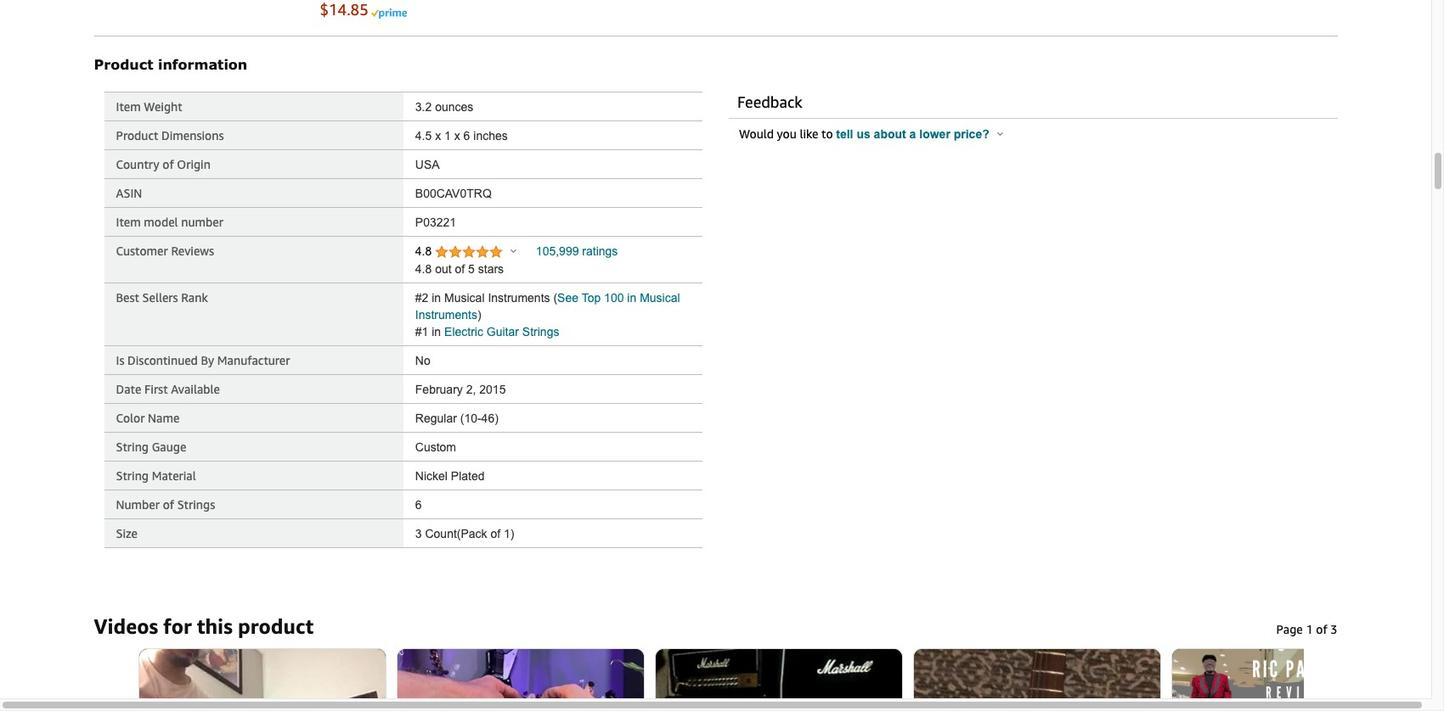 Task type: locate. For each thing, give the bounding box(es) containing it.
1 horizontal spatial strings
[[522, 326, 559, 339]]

of left 5
[[455, 263, 465, 276]]

color name
[[116, 411, 180, 426]]

musical right 100
[[640, 292, 680, 305]]

3 inside videos for this product element
[[1331, 623, 1338, 637]]

page
[[1276, 623, 1303, 637]]

1 musical from the left
[[444, 292, 485, 305]]

instruments
[[488, 292, 550, 305], [415, 309, 477, 322]]

1)
[[504, 528, 514, 541]]

see top 100 in musical instruments link
[[415, 292, 680, 322]]

guitar
[[487, 326, 519, 339]]

strings
[[522, 326, 559, 339], [177, 498, 215, 512]]

size
[[116, 527, 138, 541]]

6
[[464, 129, 470, 143], [415, 499, 422, 512]]

in
[[432, 292, 441, 305], [627, 292, 637, 305], [432, 326, 441, 339]]

in right #2 at the top left of page
[[432, 292, 441, 305]]

popover image right price?
[[997, 132, 1003, 136]]

gauge
[[152, 440, 186, 455]]

1 item from the top
[[116, 100, 141, 114]]

to
[[822, 127, 833, 141]]

1 horizontal spatial instruments
[[488, 292, 550, 305]]

1 vertical spatial string
[[116, 469, 149, 484]]

0 vertical spatial 4.8
[[415, 245, 435, 258]]

1 horizontal spatial x
[[454, 129, 460, 143]]

2 video widget card image from the left
[[914, 650, 1160, 712]]

of
[[162, 157, 174, 172], [455, 263, 465, 276], [163, 498, 174, 512], [491, 528, 501, 541], [1316, 623, 1327, 637]]

number
[[181, 215, 223, 230]]

list
[[128, 649, 1444, 712]]

2 string from the top
[[116, 469, 149, 484]]

1 horizontal spatial popover image
[[997, 132, 1003, 136]]

#2
[[415, 292, 428, 305]]

string
[[116, 440, 149, 455], [116, 469, 149, 484]]

0 vertical spatial string
[[116, 440, 149, 455]]

of right page at right
[[1316, 623, 1327, 637]]

1 vertical spatial 1
[[1306, 623, 1313, 637]]

item model number
[[116, 215, 223, 230]]

0 vertical spatial 3
[[415, 528, 422, 541]]

lower
[[919, 128, 951, 141]]

customer
[[116, 244, 168, 258]]

product
[[238, 615, 314, 639]]

b00cav0trq
[[415, 187, 492, 201]]

0 horizontal spatial video widget card image
[[655, 650, 902, 712]]

1 4.8 from the top
[[415, 245, 435, 258]]

string down color
[[116, 440, 149, 455]]

4.8 left out
[[415, 263, 432, 276]]

3 left count(pack
[[415, 528, 422, 541]]

1 horizontal spatial video widget card image
[[914, 650, 1160, 712]]

in right 100
[[627, 292, 637, 305]]

reviews
[[171, 244, 214, 258]]

4.8 up out
[[415, 245, 435, 258]]

6 down nickel on the bottom left
[[415, 499, 422, 512]]

like
[[800, 127, 818, 141]]

usa
[[415, 158, 440, 172]]

3 right page at right
[[1331, 623, 1338, 637]]

0 vertical spatial 6
[[464, 129, 470, 143]]

item down asin
[[116, 215, 141, 230]]

#2 in musical instruments (
[[415, 292, 557, 305]]

color
[[116, 411, 145, 426]]

see top 100 in musical instruments
[[415, 292, 680, 322]]

4.5
[[415, 129, 432, 143]]

date
[[116, 382, 141, 397]]

1 vertical spatial 6
[[415, 499, 422, 512]]

string for string gauge
[[116, 440, 149, 455]]

item
[[116, 100, 141, 114], [116, 215, 141, 230]]

of for 3
[[491, 528, 501, 541]]

1 vertical spatial item
[[116, 215, 141, 230]]

0 vertical spatial strings
[[522, 326, 559, 339]]

0 horizontal spatial x
[[435, 129, 441, 143]]

1 horizontal spatial musical
[[640, 292, 680, 305]]

0 vertical spatial product
[[94, 56, 153, 72]]

4.8 inside button
[[415, 245, 435, 258]]

instruments left (
[[488, 292, 550, 305]]

1 horizontal spatial 3
[[1331, 623, 1338, 637]]

4.8 for 4.8
[[415, 245, 435, 258]]

in right #1
[[432, 326, 441, 339]]

x right 4.5 on the top left of page
[[435, 129, 441, 143]]

name
[[148, 411, 180, 426]]

string for string material
[[116, 469, 149, 484]]

105,999 ratings link
[[536, 245, 618, 258]]

ratings
[[582, 245, 618, 258]]

1 horizontal spatial 1
[[1306, 623, 1313, 637]]

product information
[[94, 56, 247, 72]]

inches
[[473, 129, 508, 143]]

x down ounces
[[454, 129, 460, 143]]

instruments up electric
[[415, 309, 477, 322]]

price?
[[954, 128, 989, 141]]

2 item from the top
[[116, 215, 141, 230]]

of left 1)
[[491, 528, 501, 541]]

6 left inches
[[464, 129, 470, 143]]

1 vertical spatial popover image
[[511, 249, 517, 253]]

2015
[[479, 383, 506, 397]]

1 vertical spatial 4.8
[[415, 263, 432, 276]]

string up number at the left bottom of page
[[116, 469, 149, 484]]

electric
[[444, 326, 483, 339]]

1 vertical spatial product
[[116, 128, 158, 143]]

0 horizontal spatial musical
[[444, 292, 485, 305]]

2 x from the left
[[454, 129, 460, 143]]

video widget card image
[[655, 650, 902, 712], [914, 650, 1160, 712]]

0 horizontal spatial popover image
[[511, 249, 517, 253]]

1 right page at right
[[1306, 623, 1313, 637]]

2 musical from the left
[[640, 292, 680, 305]]

february 2, 2015
[[415, 383, 506, 397]]

popover image left the 105,999
[[511, 249, 517, 253]]

customer reviews
[[116, 244, 214, 258]]

instruments inside see top 100 in musical instruments
[[415, 309, 477, 322]]

custom
[[415, 441, 456, 455]]

item left weight
[[116, 100, 141, 114]]

$14.85 link
[[320, 0, 372, 19]]

strings down see top 100 in musical instruments
[[522, 326, 559, 339]]

1 string from the top
[[116, 440, 149, 455]]

3 count(pack of 1)
[[415, 528, 514, 541]]

1 inside videos for this product element
[[1306, 623, 1313, 637]]

product up country on the left top
[[116, 128, 158, 143]]

material
[[152, 469, 196, 484]]

us
[[857, 128, 871, 141]]

0 horizontal spatial instruments
[[415, 309, 477, 322]]

2 4.8 from the top
[[415, 263, 432, 276]]

popover image
[[997, 132, 1003, 136], [511, 249, 517, 253]]

of inside videos for this product element
[[1316, 623, 1327, 637]]

musical up )
[[444, 292, 485, 305]]

would you like to
[[739, 127, 836, 141]]

0 vertical spatial popover image
[[997, 132, 1003, 136]]

0 horizontal spatial 1
[[444, 129, 451, 143]]

1 vertical spatial instruments
[[415, 309, 477, 322]]

product up item weight
[[94, 56, 153, 72]]

discontinued
[[128, 354, 198, 368]]

product
[[94, 56, 153, 72], [116, 128, 158, 143]]

musical
[[444, 292, 485, 305], [640, 292, 680, 305]]

in for #1 in electric guitar strings
[[432, 326, 441, 339]]

product for product dimensions
[[116, 128, 158, 143]]

4.8 for 4.8 out of 5 stars
[[415, 263, 432, 276]]

0 vertical spatial item
[[116, 100, 141, 114]]

strings down material
[[177, 498, 215, 512]]

tell us about a lower price? button
[[836, 128, 1003, 141]]

is
[[116, 354, 124, 368]]

1
[[444, 129, 451, 143], [1306, 623, 1313, 637]]

1 right 4.5 on the top left of page
[[444, 129, 451, 143]]

best sellers rank
[[116, 291, 208, 305]]

popover image inside tell us about a lower price? 'button'
[[997, 132, 1003, 136]]

1 vertical spatial 3
[[1331, 623, 1338, 637]]

0 horizontal spatial strings
[[177, 498, 215, 512]]

string gauge
[[116, 440, 186, 455]]



Task type: vqa. For each thing, say whether or not it's contained in the screenshot.


Task type: describe. For each thing, give the bounding box(es) containing it.
item for item weight
[[116, 100, 141, 114]]

by
[[201, 354, 214, 368]]

no
[[415, 354, 430, 368]]

manufacturer
[[217, 354, 290, 368]]

46)
[[481, 412, 499, 426]]

sellers
[[142, 291, 178, 305]]

(10-
[[460, 412, 481, 426]]

product for product information
[[94, 56, 153, 72]]

number of strings
[[116, 498, 215, 512]]

videos for this product
[[94, 615, 314, 639]]

4.5 x 1 x 6 inches
[[415, 129, 508, 143]]

of down material
[[163, 498, 174, 512]]

2,
[[466, 383, 476, 397]]

in for #2 in musical instruments (
[[432, 292, 441, 305]]

0 horizontal spatial 6
[[415, 499, 422, 512]]

3.2 ounces
[[415, 100, 473, 114]]

of for page
[[1316, 623, 1327, 637]]

weight
[[144, 100, 182, 114]]

0 vertical spatial instruments
[[488, 292, 550, 305]]

1 video widget card image from the left
[[655, 650, 902, 712]]

tell
[[836, 128, 853, 141]]

nickel
[[415, 470, 448, 484]]

tell us about a lower price?
[[836, 128, 993, 141]]

0 vertical spatial 1
[[444, 129, 451, 143]]

$14.85
[[320, 0, 368, 19]]

number
[[116, 498, 160, 512]]

see
[[557, 292, 579, 305]]

string material
[[116, 469, 196, 484]]

dimensions
[[161, 128, 224, 143]]

(
[[553, 292, 557, 305]]

a
[[910, 128, 916, 141]]

origin
[[177, 157, 211, 172]]

regular (10-46)
[[415, 412, 499, 426]]

rank
[[181, 291, 208, 305]]

product dimensions
[[116, 128, 224, 143]]

top
[[582, 292, 601, 305]]

would
[[739, 127, 774, 141]]

about
[[874, 128, 906, 141]]

nickel plated
[[415, 470, 485, 484]]

item for item model number
[[116, 215, 141, 230]]

country of origin
[[116, 157, 211, 172]]

musical inside see top 100 in musical instruments
[[640, 292, 680, 305]]

5
[[468, 263, 475, 276]]

in inside see top 100 in musical instruments
[[627, 292, 637, 305]]

available
[[171, 382, 220, 397]]

1 vertical spatial strings
[[177, 498, 215, 512]]

4.8 out of 5 stars
[[415, 263, 504, 276]]

count(pack
[[425, 528, 487, 541]]

p03221
[[415, 216, 456, 230]]

3.2
[[415, 100, 432, 114]]

best
[[116, 291, 139, 305]]

0 horizontal spatial 3
[[415, 528, 422, 541]]

asin
[[116, 186, 142, 201]]

#1
[[415, 326, 428, 339]]

first
[[144, 382, 168, 397]]

4.8 button
[[415, 245, 517, 261]]

videos
[[94, 615, 158, 639]]

model
[[144, 215, 178, 230]]

feedback
[[737, 93, 803, 111]]

stars
[[478, 263, 504, 276]]

videos for this product element
[[94, 614, 1338, 641]]

item weight
[[116, 100, 182, 114]]

page 1 of 3
[[1276, 623, 1338, 637]]

information
[[158, 56, 247, 72]]

of left origin on the top left of the page
[[162, 157, 174, 172]]

you
[[777, 127, 797, 141]]

)
[[477, 309, 481, 322]]

105,999
[[536, 245, 579, 258]]

this
[[197, 615, 233, 639]]

100
[[604, 292, 624, 305]]

electric guitar strings link
[[444, 326, 559, 339]]

1 horizontal spatial 6
[[464, 129, 470, 143]]

out
[[435, 263, 452, 276]]

105,999 ratings
[[536, 245, 618, 258]]

plated
[[451, 470, 485, 484]]

date first available
[[116, 382, 220, 397]]

popover image inside 4.8 button
[[511, 249, 517, 253]]

february
[[415, 383, 463, 397]]

of for 4.8
[[455, 263, 465, 276]]

1 x from the left
[[435, 129, 441, 143]]

#1 in electric guitar strings
[[415, 326, 559, 339]]

country
[[116, 157, 159, 172]]

ounces
[[435, 100, 473, 114]]

regular
[[415, 412, 457, 426]]



